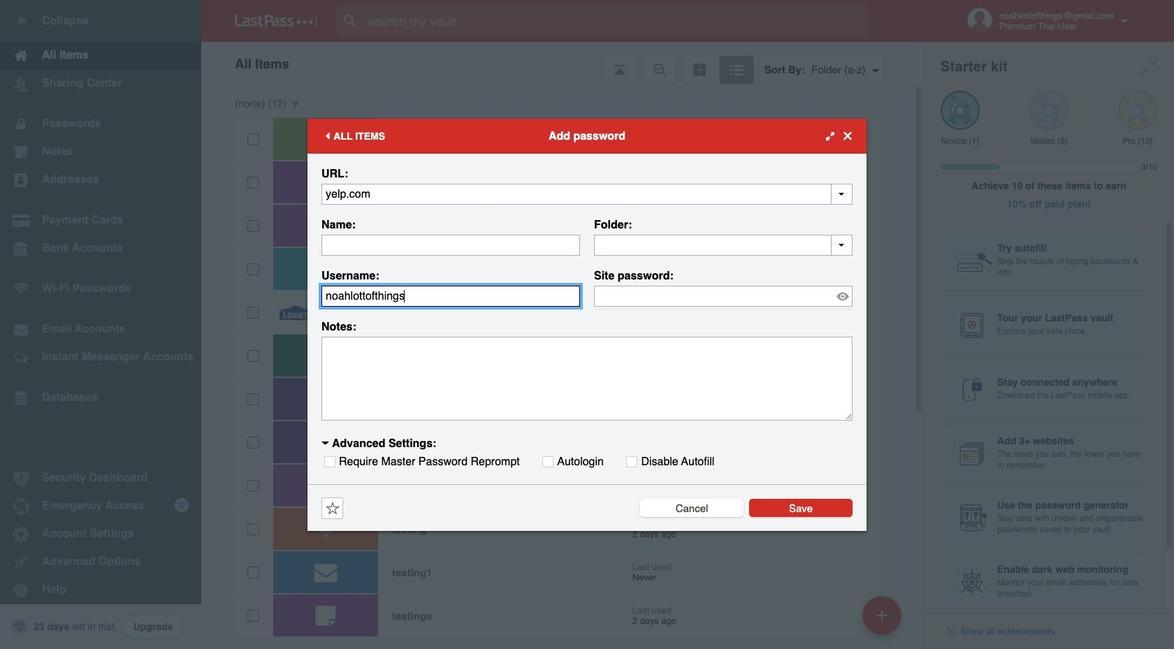 Task type: locate. For each thing, give the bounding box(es) containing it.
search my vault text field
[[337, 6, 895, 36]]

new item navigation
[[858, 592, 910, 649]]

None text field
[[321, 234, 580, 255], [594, 234, 853, 255], [321, 285, 580, 306], [321, 337, 853, 420], [321, 234, 580, 255], [594, 234, 853, 255], [321, 285, 580, 306], [321, 337, 853, 420]]

None text field
[[321, 183, 853, 204]]

dialog
[[308, 118, 867, 531]]

Search search field
[[337, 6, 895, 36]]

None password field
[[594, 285, 853, 306]]

lastpass image
[[235, 15, 317, 27]]



Task type: describe. For each thing, give the bounding box(es) containing it.
main navigation navigation
[[0, 0, 201, 649]]

vault options navigation
[[201, 42, 924, 84]]

new item image
[[877, 610, 887, 620]]



